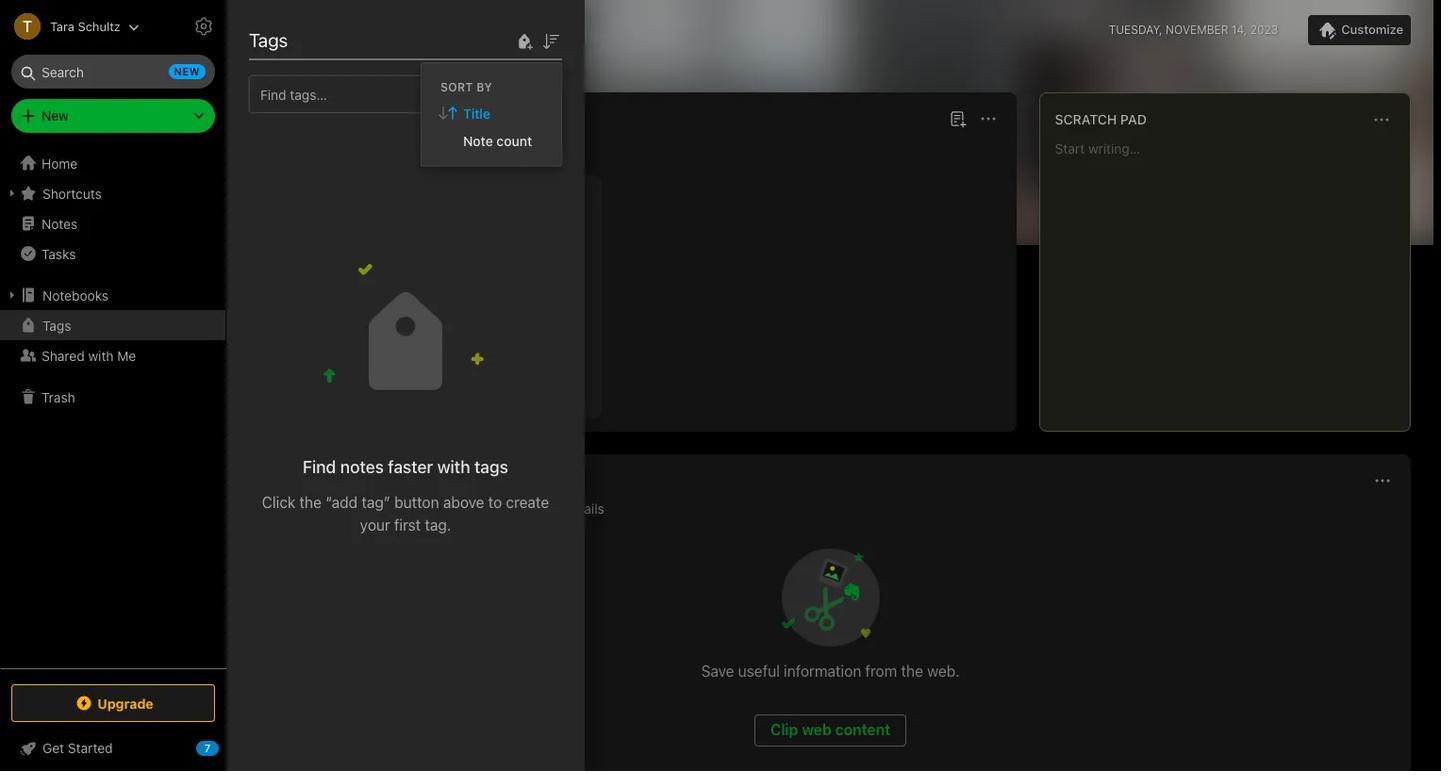Task type: vqa. For each thing, say whether or not it's contained in the screenshot.
Builder
no



Task type: locate. For each thing, give the bounding box(es) containing it.
clip web content
[[771, 722, 891, 739]]

sort options image
[[540, 30, 562, 52]]

started
[[68, 741, 113, 757]]

the right from
[[901, 663, 923, 680]]

shortcuts button
[[0, 178, 225, 208]]

trash
[[42, 389, 75, 405]]

new search field
[[25, 55, 206, 89]]

home link
[[0, 148, 226, 178]]

note
[[463, 133, 493, 149]]

notes link
[[0, 208, 225, 239]]

sort
[[441, 80, 473, 94]]

0 horizontal spatial notes
[[42, 216, 78, 232]]

tags inside button
[[42, 317, 71, 333]]

recently
[[265, 473, 332, 489]]

click to collapse image
[[219, 737, 233, 759]]

note count link
[[422, 127, 561, 154]]

new button
[[11, 99, 215, 133]]

count
[[497, 133, 532, 149]]

content
[[836, 722, 891, 739]]

tuesday,
[[1109, 23, 1163, 37]]

with left me
[[88, 348, 114, 364]]

tab
[[265, 140, 308, 158]]

settings image
[[192, 15, 215, 38]]

sort by
[[441, 80, 493, 94]]

tag"
[[362, 495, 390, 512]]

0 vertical spatial tags
[[249, 29, 288, 51]]

Start writing… text field
[[1055, 141, 1409, 416]]

create new tag image
[[513, 30, 536, 52]]

shared with me link
[[0, 341, 225, 371]]

click
[[262, 495, 296, 512]]

save useful information from the web.
[[701, 663, 960, 680]]

good afternoon, tara!
[[250, 19, 430, 41]]

1 horizontal spatial notes
[[265, 110, 309, 126]]

notes up 'tasks'
[[42, 216, 78, 232]]

web
[[265, 501, 292, 517]]

tasks button
[[0, 239, 225, 269]]

tags button
[[0, 310, 225, 341]]

the inside click the "add tag" button above to create your first tag.
[[300, 495, 322, 512]]

0 horizontal spatial the
[[300, 495, 322, 512]]

with up above
[[437, 458, 470, 478]]

find notes faster with tags
[[303, 458, 508, 478]]

1 horizontal spatial with
[[437, 458, 470, 478]]

recently captured button
[[261, 470, 406, 492]]

new
[[42, 108, 69, 124]]

tab list
[[254, 501, 1408, 521]]

tasks
[[42, 246, 76, 262]]

images tab
[[349, 501, 393, 521]]

tara!
[[389, 19, 430, 41]]

0 vertical spatial with
[[88, 348, 114, 364]]

upgrade button
[[11, 685, 215, 723]]

from
[[866, 663, 897, 680]]

the down recently in the left of the page
[[300, 495, 322, 512]]

14,
[[1232, 23, 1247, 37]]

clip web content button
[[755, 715, 907, 747]]

create
[[506, 495, 549, 512]]

title link
[[422, 100, 561, 127]]

notebooks link
[[0, 280, 225, 310]]

notes
[[265, 110, 309, 126], [42, 216, 78, 232]]

emails tab
[[565, 501, 605, 521]]

schultz
[[78, 18, 121, 33]]

clip
[[771, 722, 798, 739]]

tags right settings icon
[[249, 29, 288, 51]]

1 vertical spatial notes
[[42, 216, 78, 232]]

save
[[701, 663, 734, 680]]

tags up "shared"
[[42, 317, 71, 333]]

0 vertical spatial the
[[300, 495, 322, 512]]

notes
[[340, 458, 384, 478]]

Sort field
[[540, 29, 562, 52]]

web clips
[[265, 501, 326, 517]]

tab list containing web clips
[[254, 501, 1408, 521]]

with
[[88, 348, 114, 364], [437, 458, 470, 478]]

note count
[[463, 133, 532, 149]]

tree
[[0, 148, 226, 668]]

tree containing home
[[0, 148, 226, 668]]

the
[[300, 495, 322, 512], [901, 663, 923, 680]]

by
[[477, 80, 493, 94]]

1 vertical spatial tags
[[42, 317, 71, 333]]

1 horizontal spatial tags
[[249, 29, 288, 51]]

0 horizontal spatial tags
[[42, 317, 71, 333]]

1 vertical spatial the
[[901, 663, 923, 680]]

emails
[[565, 501, 605, 517]]

faster
[[388, 458, 433, 478]]

first
[[394, 517, 421, 534]]

1 vertical spatial with
[[437, 458, 470, 478]]

tags
[[249, 29, 288, 51], [42, 317, 71, 333]]

0 vertical spatial notes
[[265, 110, 309, 126]]

tag.
[[425, 517, 451, 534]]

notes down good
[[265, 110, 309, 126]]



Task type: describe. For each thing, give the bounding box(es) containing it.
information
[[784, 663, 862, 680]]

notes button
[[261, 108, 332, 130]]

audio
[[508, 501, 543, 517]]

tara
[[50, 18, 74, 33]]

Account field
[[0, 8, 139, 45]]

your
[[360, 517, 390, 534]]

web
[[802, 722, 832, 739]]

yesterday button
[[266, 175, 428, 419]]

dropdown list menu
[[422, 100, 561, 154]]

tuesday, november 14, 2023
[[1109, 23, 1279, 37]]

Help and Learning task checklist field
[[0, 734, 226, 764]]

trash link
[[0, 382, 225, 412]]

web.
[[927, 663, 960, 680]]

above
[[443, 495, 485, 512]]

upgrade
[[97, 696, 154, 712]]

title
[[463, 105, 491, 121]]

tags
[[474, 458, 508, 478]]

clips
[[296, 501, 326, 517]]

recently captured
[[265, 473, 406, 489]]

tara schultz
[[50, 18, 121, 33]]

button
[[394, 495, 439, 512]]

images
[[349, 501, 393, 517]]

notes inside "link"
[[42, 216, 78, 232]]

to
[[488, 495, 502, 512]]

useful
[[738, 663, 780, 680]]

scratch pad
[[1055, 111, 1147, 127]]

click the "add tag" button above to create your first tag.
[[262, 495, 549, 534]]

home
[[42, 155, 78, 171]]

notebooks
[[42, 287, 109, 303]]

Search text field
[[25, 55, 202, 89]]

2023
[[1251, 23, 1279, 37]]

shared with me
[[42, 348, 136, 364]]

7
[[204, 742, 211, 755]]

audio tab
[[508, 501, 543, 521]]

find
[[303, 458, 336, 478]]

get started
[[42, 741, 113, 757]]

get
[[42, 741, 64, 757]]

captured
[[336, 473, 406, 489]]

scratch
[[1055, 111, 1117, 127]]

Find tags… text field
[[250, 82, 540, 107]]

customize button
[[1309, 15, 1411, 45]]

expand notebooks image
[[5, 288, 20, 303]]

documents
[[416, 501, 485, 517]]

good
[[250, 19, 295, 41]]

web clips tab
[[265, 501, 326, 521]]

shortcuts
[[42, 185, 102, 201]]

shared
[[42, 348, 85, 364]]

0 horizontal spatial with
[[88, 348, 114, 364]]

"add
[[326, 495, 358, 512]]

customize
[[1342, 22, 1404, 37]]

november
[[1166, 23, 1229, 37]]

me
[[117, 348, 136, 364]]

scratch pad button
[[1052, 108, 1147, 131]]

1 horizontal spatial the
[[901, 663, 923, 680]]

afternoon,
[[300, 19, 385, 41]]

new
[[174, 65, 200, 77]]

notes inside button
[[265, 110, 309, 126]]

documents tab
[[416, 501, 485, 521]]

yesterday
[[281, 392, 334, 406]]

pad
[[1121, 111, 1147, 127]]



